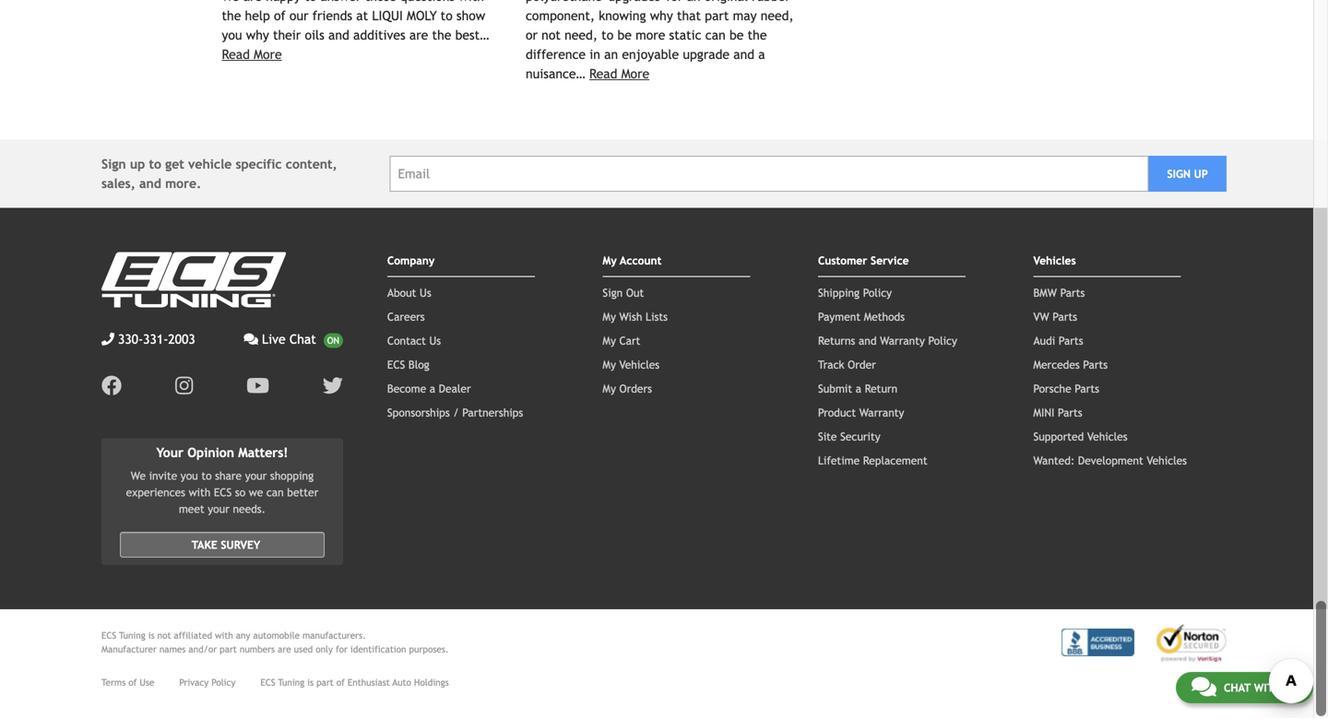 Task type: describe. For each thing, give the bounding box(es) containing it.
contact us
[[387, 334, 441, 347]]

your opinion matters!
[[156, 445, 288, 460]]

ecs for ecs blog
[[387, 358, 405, 371]]

Email email field
[[390, 156, 1148, 192]]

2 of from the left
[[336, 677, 345, 688]]

parts for audi parts
[[1059, 334, 1083, 347]]

bmw parts
[[1033, 286, 1085, 299]]

330-
[[118, 332, 143, 347]]

mercedes parts
[[1033, 358, 1108, 371]]

sign out
[[603, 286, 644, 299]]

returns and warranty policy link
[[818, 334, 957, 347]]

ecs inside we invite you to share your shopping experiences with ecs so we can better meet your needs.
[[214, 486, 232, 499]]

sign out link
[[603, 286, 644, 299]]

share
[[215, 469, 242, 482]]

ecs tuning image
[[101, 252, 286, 307]]

us for about us
[[420, 286, 431, 299]]

only
[[316, 644, 333, 655]]

sign up button
[[1148, 156, 1227, 192]]

any
[[236, 630, 250, 641]]

0 horizontal spatial read more link
[[222, 47, 282, 62]]

sign for sign up
[[1167, 167, 1191, 180]]

submit
[[818, 382, 852, 395]]

mini parts link
[[1033, 406, 1082, 419]]

policy for shipping policy
[[863, 286, 892, 299]]

become a dealer
[[387, 382, 471, 395]]

privacy policy link
[[179, 676, 236, 690]]

0 vertical spatial more
[[254, 47, 282, 62]]

live chat link
[[244, 330, 343, 349]]

get
[[165, 157, 184, 171]]

my for my vehicles
[[603, 358, 616, 371]]

my for my orders
[[603, 382, 616, 395]]

sign up
[[1167, 167, 1208, 180]]

youtube logo image
[[246, 376, 269, 396]]

1 vertical spatial warranty
[[859, 406, 904, 419]]

ecs tuning is part of enthusiast auto holdings
[[260, 677, 449, 688]]

privacy
[[179, 677, 209, 688]]

comments image for live
[[244, 333, 258, 346]]

my for my account
[[603, 254, 617, 267]]

site security link
[[818, 430, 880, 443]]

manufacturer
[[101, 644, 157, 655]]

purposes.
[[409, 644, 449, 655]]

company
[[387, 254, 435, 267]]

vw
[[1033, 310, 1049, 323]]

return
[[865, 382, 898, 395]]

ecs blog link
[[387, 358, 429, 371]]

track
[[818, 358, 844, 371]]

experiences
[[126, 486, 185, 499]]

tuning for not
[[119, 630, 145, 641]]

wish
[[619, 310, 642, 323]]

to inside we invite you to share your shopping experiences with ecs so we can better meet your needs.
[[201, 469, 212, 482]]

shipping policy link
[[818, 286, 892, 299]]

and inside sign up to get vehicle specific content, sales, and more.
[[139, 176, 161, 191]]

1 of from the left
[[128, 677, 137, 688]]

about us link
[[387, 286, 431, 299]]

product warranty link
[[818, 406, 904, 419]]

terms of use
[[101, 677, 154, 688]]

us for contact us
[[429, 334, 441, 347]]

payment methods
[[818, 310, 905, 323]]

read more read more
[[222, 47, 649, 81]]

policy for privacy policy
[[211, 677, 236, 688]]

ecs for ecs tuning is not affiliated with any automobile manufacturers. manufacturer names and/or part numbers are used only for identification purposes.
[[101, 630, 116, 641]]

my orders
[[603, 382, 652, 395]]

can
[[266, 486, 284, 499]]

1 horizontal spatial and
[[859, 334, 877, 347]]

site security
[[818, 430, 880, 443]]

we
[[131, 469, 146, 482]]

careers
[[387, 310, 425, 323]]

privacy policy
[[179, 677, 236, 688]]

sign for sign up to get vehicle specific content, sales, and more.
[[101, 157, 126, 171]]

used
[[294, 644, 313, 655]]

porsche parts
[[1033, 382, 1099, 395]]

parts for vw parts
[[1053, 310, 1077, 323]]

0 vertical spatial warranty
[[880, 334, 925, 347]]

my vehicles
[[603, 358, 660, 371]]

are
[[278, 644, 291, 655]]

submit a return
[[818, 382, 898, 395]]

so
[[235, 486, 245, 499]]

bmw parts link
[[1033, 286, 1085, 299]]

phone image
[[101, 333, 114, 346]]

is for part
[[307, 677, 314, 688]]

account
[[620, 254, 662, 267]]

submit a return link
[[818, 382, 898, 395]]

331-
[[143, 332, 168, 347]]

we
[[249, 486, 263, 499]]

1 horizontal spatial part
[[316, 677, 334, 688]]

is for not
[[148, 630, 155, 641]]

specific
[[236, 157, 282, 171]]

mercedes parts link
[[1033, 358, 1108, 371]]

matters!
[[238, 445, 288, 460]]

site
[[818, 430, 837, 443]]

take
[[192, 539, 217, 552]]

with inside the 'chat with us' link
[[1254, 682, 1281, 694]]

1 horizontal spatial more
[[621, 66, 649, 81]]

opinion
[[187, 445, 234, 460]]

contact us link
[[387, 334, 441, 347]]

holdings
[[414, 677, 449, 688]]

sponsorships / partnerships
[[387, 406, 523, 419]]

auto
[[392, 677, 411, 688]]

take survey
[[192, 539, 260, 552]]

orders
[[619, 382, 652, 395]]

out
[[626, 286, 644, 299]]

returns
[[818, 334, 855, 347]]

twitter logo image
[[323, 376, 343, 396]]

a for become
[[430, 382, 435, 395]]

1 vertical spatial policy
[[928, 334, 957, 347]]

parts for porsche parts
[[1075, 382, 1099, 395]]

sign up to get vehicle specific content, sales, and more.
[[101, 157, 337, 191]]

customer
[[818, 254, 867, 267]]

porsche parts link
[[1033, 382, 1099, 395]]

sponsorships
[[387, 406, 450, 419]]

330-331-2003 link
[[101, 330, 195, 349]]

track order
[[818, 358, 876, 371]]

vehicle
[[188, 157, 232, 171]]



Task type: vqa. For each thing, say whether or not it's contained in the screenshot.
the purposes.
yes



Task type: locate. For each thing, give the bounding box(es) containing it.
vw parts link
[[1033, 310, 1077, 323]]

1 horizontal spatial your
[[245, 469, 267, 482]]

blog
[[408, 358, 429, 371]]

my cart
[[603, 334, 640, 347]]

1 horizontal spatial of
[[336, 677, 345, 688]]

tuning
[[119, 630, 145, 641], [278, 677, 304, 688]]

part inside ecs tuning is not affiliated with any automobile manufacturers. manufacturer names and/or part numbers are used only for identification purposes.
[[220, 644, 237, 655]]

1 vertical spatial with
[[215, 630, 233, 641]]

warranty
[[880, 334, 925, 347], [859, 406, 904, 419]]

my orders link
[[603, 382, 652, 395]]

1 vertical spatial read more link
[[589, 66, 649, 81]]

ecs blog
[[387, 358, 429, 371]]

0 horizontal spatial more
[[254, 47, 282, 62]]

2 horizontal spatial policy
[[928, 334, 957, 347]]

ecs up manufacturer
[[101, 630, 116, 641]]

and right sales,
[[139, 176, 161, 191]]

warranty down methods
[[880, 334, 925, 347]]

2 my from the top
[[603, 310, 616, 323]]

comments image
[[244, 333, 258, 346], [1191, 676, 1216, 698]]

1 vertical spatial more
[[621, 66, 649, 81]]

payment methods link
[[818, 310, 905, 323]]

my down my cart
[[603, 358, 616, 371]]

become a dealer link
[[387, 382, 471, 395]]

names
[[159, 644, 186, 655]]

live chat
[[262, 332, 316, 347]]

parts right bmw at the top right of the page
[[1060, 286, 1085, 299]]

0 vertical spatial with
[[189, 486, 211, 499]]

automobile
[[253, 630, 300, 641]]

product warranty
[[818, 406, 904, 419]]

affiliated
[[174, 630, 212, 641]]

4 my from the top
[[603, 358, 616, 371]]

0 horizontal spatial with
[[189, 486, 211, 499]]

not
[[157, 630, 171, 641]]

needs.
[[233, 503, 266, 516]]

1 a from the left
[[430, 382, 435, 395]]

1 horizontal spatial comments image
[[1191, 676, 1216, 698]]

2 vertical spatial us
[[1284, 682, 1298, 694]]

become
[[387, 382, 426, 395]]

more.
[[165, 176, 201, 191]]

tuning for part
[[278, 677, 304, 688]]

us
[[420, 286, 431, 299], [429, 334, 441, 347], [1284, 682, 1298, 694]]

a for submit
[[856, 382, 861, 395]]

comments image inside live chat 'link'
[[244, 333, 258, 346]]

vehicles up bmw parts at the top
[[1033, 254, 1076, 267]]

is
[[148, 630, 155, 641], [307, 677, 314, 688]]

0 horizontal spatial and
[[139, 176, 161, 191]]

1 horizontal spatial read
[[589, 66, 617, 81]]

a left dealer
[[430, 382, 435, 395]]

supported vehicles link
[[1033, 430, 1127, 443]]

chat
[[289, 332, 316, 347], [1224, 682, 1251, 694]]

comments image inside the 'chat with us' link
[[1191, 676, 1216, 698]]

my vehicles link
[[603, 358, 660, 371]]

vehicles up orders
[[619, 358, 660, 371]]

bmw
[[1033, 286, 1057, 299]]

take survey button
[[120, 532, 325, 558]]

ecs down numbers
[[260, 677, 275, 688]]

up inside button
[[1194, 167, 1208, 180]]

1 horizontal spatial a
[[856, 382, 861, 395]]

0 horizontal spatial to
[[149, 157, 161, 171]]

2 vertical spatial policy
[[211, 677, 236, 688]]

1 horizontal spatial to
[[201, 469, 212, 482]]

instagram logo image
[[175, 376, 193, 396]]

0 vertical spatial policy
[[863, 286, 892, 299]]

mini parts
[[1033, 406, 1082, 419]]

0 vertical spatial to
[[149, 157, 161, 171]]

wanted: development vehicles
[[1033, 454, 1187, 467]]

1 vertical spatial comments image
[[1191, 676, 1216, 698]]

of
[[128, 677, 137, 688], [336, 677, 345, 688]]

returns and warranty policy
[[818, 334, 957, 347]]

parts for bmw parts
[[1060, 286, 1085, 299]]

1 horizontal spatial tuning
[[278, 677, 304, 688]]

0 horizontal spatial a
[[430, 382, 435, 395]]

0 vertical spatial us
[[420, 286, 431, 299]]

1 horizontal spatial read more link
[[589, 66, 649, 81]]

0 horizontal spatial your
[[208, 503, 229, 516]]

of left use
[[128, 677, 137, 688]]

up for sign up to get vehicle specific content, sales, and more.
[[130, 157, 145, 171]]

1 horizontal spatial sign
[[603, 286, 623, 299]]

1 vertical spatial to
[[201, 469, 212, 482]]

5 my from the top
[[603, 382, 616, 395]]

tuning down are
[[278, 677, 304, 688]]

parts for mercedes parts
[[1083, 358, 1108, 371]]

vehicles
[[1033, 254, 1076, 267], [619, 358, 660, 371], [1087, 430, 1127, 443], [1147, 454, 1187, 467]]

order
[[848, 358, 876, 371]]

/
[[453, 406, 459, 419]]

porsche
[[1033, 382, 1071, 395]]

methods
[[864, 310, 905, 323]]

tuning inside ecs tuning is not affiliated with any automobile manufacturers. manufacturer names and/or part numbers are used only for identification purposes.
[[119, 630, 145, 641]]

1 vertical spatial tuning
[[278, 677, 304, 688]]

lifetime
[[818, 454, 860, 467]]

vehicles up wanted: development vehicles link
[[1087, 430, 1127, 443]]

better
[[287, 486, 318, 499]]

product
[[818, 406, 856, 419]]

0 vertical spatial chat
[[289, 332, 316, 347]]

comments image left chat with us
[[1191, 676, 1216, 698]]

contact
[[387, 334, 426, 347]]

parts down porsche parts link
[[1058, 406, 1082, 419]]

up inside sign up to get vehicle specific content, sales, and more.
[[130, 157, 145, 171]]

my left wish
[[603, 310, 616, 323]]

330-331-2003
[[118, 332, 195, 347]]

parts up mercedes parts link
[[1059, 334, 1083, 347]]

0 horizontal spatial tuning
[[119, 630, 145, 641]]

your up we
[[245, 469, 267, 482]]

parts down mercedes parts link
[[1075, 382, 1099, 395]]

0 vertical spatial is
[[148, 630, 155, 641]]

comments image for chat
[[1191, 676, 1216, 698]]

ecs left so
[[214, 486, 232, 499]]

1 vertical spatial and
[[859, 334, 877, 347]]

1 vertical spatial part
[[316, 677, 334, 688]]

a left return
[[856, 382, 861, 395]]

terms of use link
[[101, 676, 154, 690]]

sign inside sign up button
[[1167, 167, 1191, 180]]

track order link
[[818, 358, 876, 371]]

parts up porsche parts link
[[1083, 358, 1108, 371]]

0 horizontal spatial part
[[220, 644, 237, 655]]

0 vertical spatial part
[[220, 644, 237, 655]]

part down only
[[316, 677, 334, 688]]

ecs inside ecs tuning is not affiliated with any automobile manufacturers. manufacturer names and/or part numbers are used only for identification purposes.
[[101, 630, 116, 641]]

2003
[[168, 332, 195, 347]]

about
[[387, 286, 416, 299]]

1 my from the top
[[603, 254, 617, 267]]

ecs tuning is not affiliated with any automobile manufacturers. manufacturer names and/or part numbers are used only for identification purposes.
[[101, 630, 449, 655]]

parts for mini parts
[[1058, 406, 1082, 419]]

cart
[[619, 334, 640, 347]]

sign inside sign up to get vehicle specific content, sales, and more.
[[101, 157, 126, 171]]

0 horizontal spatial chat
[[289, 332, 316, 347]]

ecs left blog
[[387, 358, 405, 371]]

0 vertical spatial tuning
[[119, 630, 145, 641]]

and/or
[[188, 644, 217, 655]]

1 vertical spatial is
[[307, 677, 314, 688]]

my cart link
[[603, 334, 640, 347]]

shopping
[[270, 469, 314, 482]]

my for my wish lists
[[603, 310, 616, 323]]

to right the you
[[201, 469, 212, 482]]

sign for sign out
[[603, 286, 623, 299]]

my left cart
[[603, 334, 616, 347]]

0 horizontal spatial is
[[148, 630, 155, 641]]

1 vertical spatial read
[[589, 66, 617, 81]]

payment
[[818, 310, 861, 323]]

partnerships
[[462, 406, 523, 419]]

ecs for ecs tuning is part of enthusiast auto holdings
[[260, 677, 275, 688]]

1 horizontal spatial policy
[[863, 286, 892, 299]]

warranty down return
[[859, 406, 904, 419]]

0 horizontal spatial comments image
[[244, 333, 258, 346]]

supported
[[1033, 430, 1084, 443]]

0 vertical spatial comments image
[[244, 333, 258, 346]]

audi
[[1033, 334, 1055, 347]]

lifetime replacement link
[[818, 454, 927, 467]]

1 vertical spatial your
[[208, 503, 229, 516]]

to inside sign up to get vehicle specific content, sales, and more.
[[149, 157, 161, 171]]

0 vertical spatial and
[[139, 176, 161, 191]]

you
[[181, 469, 198, 482]]

careers link
[[387, 310, 425, 323]]

2 horizontal spatial with
[[1254, 682, 1281, 694]]

0 vertical spatial read
[[222, 47, 250, 62]]

lists
[[646, 310, 668, 323]]

chat inside 'link'
[[289, 332, 316, 347]]

2 horizontal spatial sign
[[1167, 167, 1191, 180]]

1 horizontal spatial is
[[307, 677, 314, 688]]

use
[[140, 677, 154, 688]]

enthusiast
[[348, 677, 390, 688]]

0 horizontal spatial up
[[130, 157, 145, 171]]

and up 'order'
[[859, 334, 877, 347]]

0 horizontal spatial policy
[[211, 677, 236, 688]]

dealer
[[439, 382, 471, 395]]

is down used
[[307, 677, 314, 688]]

is left not
[[148, 630, 155, 641]]

with inside ecs tuning is not affiliated with any automobile manufacturers. manufacturer names and/or part numbers are used only for identification purposes.
[[215, 630, 233, 641]]

parts
[[1060, 286, 1085, 299], [1053, 310, 1077, 323], [1059, 334, 1083, 347], [1083, 358, 1108, 371], [1075, 382, 1099, 395], [1058, 406, 1082, 419]]

0 vertical spatial your
[[245, 469, 267, 482]]

to left the 'get'
[[149, 157, 161, 171]]

lifetime replacement
[[818, 454, 927, 467]]

1 horizontal spatial with
[[215, 630, 233, 641]]

about us
[[387, 286, 431, 299]]

1 vertical spatial chat
[[1224, 682, 1251, 694]]

1 vertical spatial us
[[429, 334, 441, 347]]

1 horizontal spatial chat
[[1224, 682, 1251, 694]]

with inside we invite you to share your shopping experiences with ecs so we can better meet your needs.
[[189, 486, 211, 499]]

3 my from the top
[[603, 334, 616, 347]]

0 horizontal spatial read
[[222, 47, 250, 62]]

facebook logo image
[[101, 376, 122, 396]]

comments image left live
[[244, 333, 258, 346]]

my left orders
[[603, 382, 616, 395]]

2 vertical spatial with
[[1254, 682, 1281, 694]]

of left enthusiast
[[336, 677, 345, 688]]

vehicles right development
[[1147, 454, 1187, 467]]

replacement
[[863, 454, 927, 467]]

identification
[[350, 644, 406, 655]]

survey
[[221, 539, 260, 552]]

audi parts link
[[1033, 334, 1083, 347]]

up for sign up
[[1194, 167, 1208, 180]]

1 horizontal spatial up
[[1194, 167, 1208, 180]]

is inside ecs tuning is not affiliated with any automobile manufacturers. manufacturer names and/or part numbers are used only for identification purposes.
[[148, 630, 155, 641]]

my account
[[603, 254, 662, 267]]

wanted: development vehicles link
[[1033, 454, 1187, 467]]

0 horizontal spatial sign
[[101, 157, 126, 171]]

parts right vw
[[1053, 310, 1077, 323]]

0 horizontal spatial of
[[128, 677, 137, 688]]

customer service
[[818, 254, 909, 267]]

we invite you to share your shopping experiences with ecs so we can better meet your needs.
[[126, 469, 318, 516]]

my for my cart
[[603, 334, 616, 347]]

chat with us link
[[1176, 672, 1313, 704]]

tuning up manufacturer
[[119, 630, 145, 641]]

2 a from the left
[[856, 382, 861, 395]]

your right meet
[[208, 503, 229, 516]]

part down the any
[[220, 644, 237, 655]]

my left account
[[603, 254, 617, 267]]

0 vertical spatial read more link
[[222, 47, 282, 62]]



